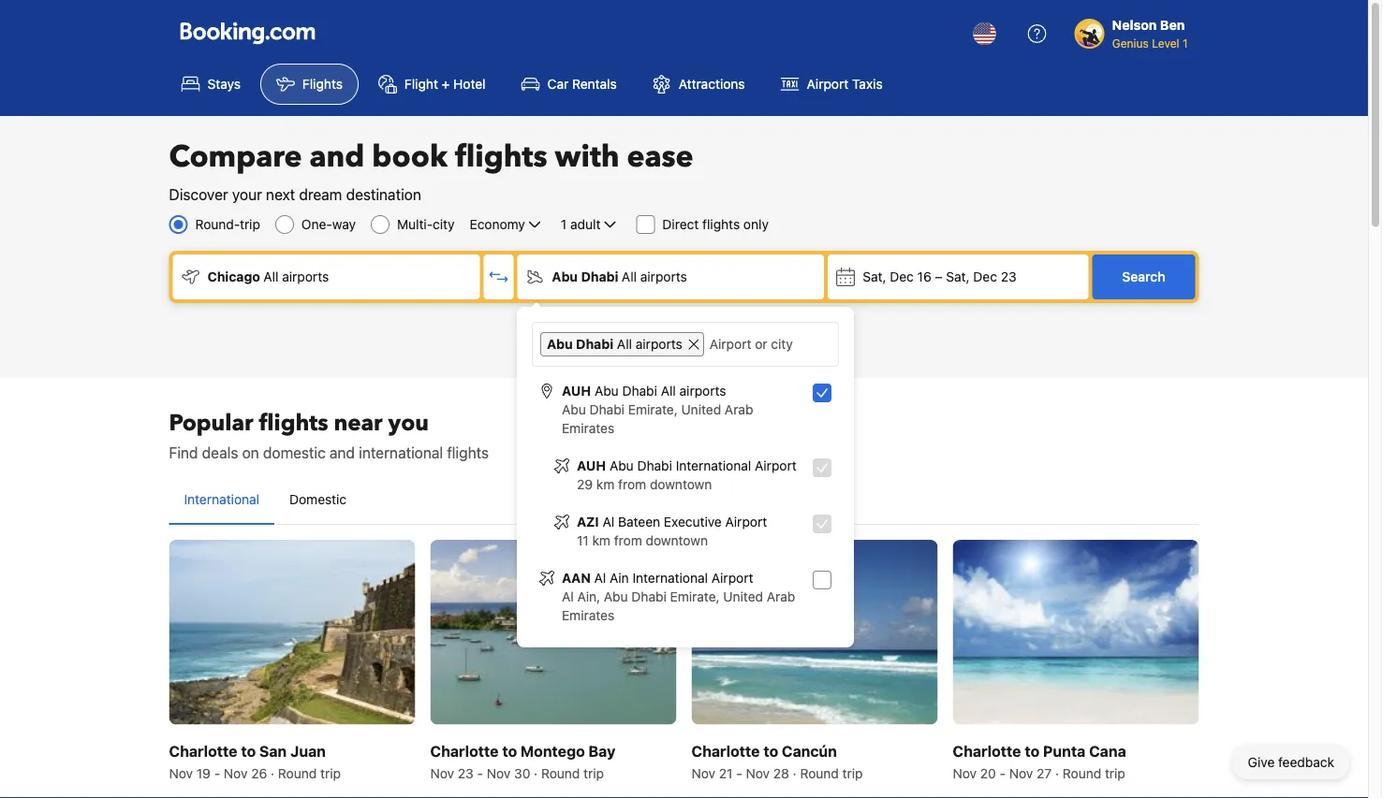 Task type: vqa. For each thing, say whether or not it's contained in the screenshot.
Attractions link
yes



Task type: locate. For each thing, give the bounding box(es) containing it.
0 horizontal spatial 1
[[561, 217, 567, 232]]

· inside charlotte to punta cana nov 20 - nov 27 · round trip
[[1055, 766, 1059, 781]]

round inside charlotte to cancún nov 21 - nov 28 · round trip
[[800, 766, 839, 781]]

international inside button
[[184, 492, 259, 508]]

round down juan
[[278, 766, 317, 781]]

search button
[[1092, 255, 1195, 300]]

downtown
[[650, 477, 712, 493], [646, 533, 708, 549]]

0 horizontal spatial dec
[[890, 269, 914, 285]]

0 vertical spatial downtown
[[650, 477, 712, 493]]

executive
[[664, 515, 722, 530]]

30
[[514, 766, 530, 781]]

0 horizontal spatial sat,
[[863, 269, 886, 285]]

1 round from the left
[[278, 766, 317, 781]]

popular
[[169, 408, 253, 439]]

- right 19
[[214, 766, 220, 781]]

to up 28
[[764, 742, 778, 760]]

1 · from the left
[[271, 766, 275, 781]]

attractions
[[679, 76, 745, 92]]

trip for charlotte to san juan
[[320, 766, 341, 781]]

3 · from the left
[[793, 766, 797, 781]]

km right 29
[[596, 477, 615, 493]]

international inside aan al ain international airport al ain, abu dhabi emirate, united arab emirates
[[633, 571, 708, 586]]

attractions link
[[637, 64, 761, 105]]

near
[[334, 408, 383, 439]]

flights
[[302, 76, 343, 92]]

round down punta
[[1063, 766, 1102, 781]]

2 emirates from the top
[[562, 608, 614, 624]]

0 vertical spatial emirates
[[562, 421, 614, 436]]

0 vertical spatial km
[[596, 477, 615, 493]]

sat, right –
[[946, 269, 970, 285]]

0 vertical spatial and
[[309, 137, 365, 177]]

· inside the charlotte to san juan nov 19 - nov 26 · round trip
[[271, 766, 275, 781]]

11
[[577, 533, 589, 549]]

2 vertical spatial international
[[633, 571, 708, 586]]

to left san
[[241, 742, 256, 760]]

ain,
[[577, 590, 600, 605]]

charlotte left montego
[[430, 742, 499, 760]]

round-trip
[[195, 217, 260, 232]]

international inside auh abu dhabi international airport 29 km from downtown
[[676, 458, 751, 474]]

0 vertical spatial emirate,
[[628, 402, 678, 418]]

charlotte inside charlotte to punta cana nov 20 - nov 27 · round trip
[[953, 742, 1021, 760]]

flights link
[[260, 64, 359, 105]]

4 charlotte from the left
[[953, 742, 1021, 760]]

deals
[[202, 444, 238, 462]]

km right 11
[[592, 533, 611, 549]]

km inside auh abu dhabi international airport 29 km from downtown
[[596, 477, 615, 493]]

al left ain
[[594, 571, 606, 586]]

round
[[278, 766, 317, 781], [541, 766, 580, 781], [800, 766, 839, 781], [1063, 766, 1102, 781]]

· right 28
[[793, 766, 797, 781]]

direct
[[662, 217, 699, 232]]

abu dhabi all airports down 1 adult "dropdown button"
[[552, 269, 687, 285]]

3 - from the left
[[736, 766, 742, 781]]

to inside charlotte to montego bay nov 23 - nov 30 · round trip
[[502, 742, 517, 760]]

round down cancún
[[800, 766, 839, 781]]

sat, left '16' at the right top of the page
[[863, 269, 886, 285]]

airport for abu dhabi international airport
[[755, 458, 797, 474]]

chicago all airports
[[207, 269, 329, 285]]

flights up domestic
[[259, 408, 328, 439]]

23 inside charlotte to montego bay nov 23 - nov 30 · round trip
[[458, 766, 474, 781]]

trip inside the charlotte to san juan nov 19 - nov 26 · round trip
[[320, 766, 341, 781]]

to inside the charlotte to san juan nov 19 - nov 26 · round trip
[[241, 742, 256, 760]]

0 vertical spatial 1
[[1183, 37, 1188, 50]]

al down aan
[[562, 590, 574, 605]]

direct flights only
[[662, 217, 769, 232]]

arab inside aan al ain international airport al ain, abu dhabi emirate, united arab emirates
[[767, 590, 795, 605]]

0 vertical spatial arab
[[725, 402, 753, 418]]

km
[[596, 477, 615, 493], [592, 533, 611, 549]]

emirates
[[562, 421, 614, 436], [562, 608, 614, 624]]

· for charlotte to punta cana
[[1055, 766, 1059, 781]]

1 horizontal spatial sat,
[[946, 269, 970, 285]]

- inside the charlotte to san juan nov 19 - nov 26 · round trip
[[214, 766, 220, 781]]

al
[[603, 515, 615, 530], [594, 571, 606, 586], [562, 590, 574, 605]]

0 horizontal spatial 23
[[458, 766, 474, 781]]

azi
[[577, 515, 599, 530]]

with
[[555, 137, 620, 177]]

trip inside charlotte to punta cana nov 20 - nov 27 · round trip
[[1105, 766, 1126, 781]]

dhabi
[[581, 269, 619, 285], [576, 337, 614, 352], [622, 384, 657, 399], [590, 402, 625, 418], [637, 458, 672, 474], [632, 590, 667, 605]]

1 vertical spatial emirates
[[562, 608, 614, 624]]

and
[[309, 137, 365, 177], [330, 444, 355, 462]]

charlotte up 20
[[953, 742, 1021, 760]]

1 - from the left
[[214, 766, 220, 781]]

1 vertical spatial arab
[[767, 590, 795, 605]]

· for charlotte to san juan
[[271, 766, 275, 781]]

multi-city
[[397, 217, 455, 232]]

airport for al ain international airport
[[712, 571, 753, 586]]

trip down juan
[[320, 766, 341, 781]]

discover
[[169, 186, 228, 204]]

downtown down executive
[[646, 533, 708, 549]]

4 round from the left
[[1063, 766, 1102, 781]]

1 right level
[[1183, 37, 1188, 50]]

trip down bay at the left of page
[[584, 766, 604, 781]]

united inside aan al ain international airport al ain, abu dhabi emirate, united arab emirates
[[723, 590, 763, 605]]

charlotte to san juan nov 19 - nov 26 · round trip
[[169, 742, 341, 781]]

8 nov from the left
[[1009, 766, 1033, 781]]

airport inside azi al bateen executive airport 11 km from downtown
[[725, 515, 767, 530]]

downtown inside azi al bateen executive airport 11 km from downtown
[[646, 533, 708, 549]]

on
[[242, 444, 259, 462]]

4 - from the left
[[1000, 766, 1006, 781]]

·
[[271, 766, 275, 781], [534, 766, 538, 781], [793, 766, 797, 781], [1055, 766, 1059, 781]]

emirates up 29
[[562, 421, 614, 436]]

4 to from the left
[[1025, 742, 1040, 760]]

airport inside auh abu dhabi international airport 29 km from downtown
[[755, 458, 797, 474]]

· right 30
[[534, 766, 538, 781]]

- for charlotte to punta cana
[[1000, 766, 1006, 781]]

0 vertical spatial from
[[618, 477, 646, 493]]

1 emirates from the top
[[562, 421, 614, 436]]

airports
[[282, 269, 329, 285], [640, 269, 687, 285], [636, 337, 683, 352], [680, 384, 726, 399]]

charlotte
[[169, 742, 237, 760], [430, 742, 499, 760], [692, 742, 760, 760], [953, 742, 1021, 760]]

to for montego
[[502, 742, 517, 760]]

1 vertical spatial al
[[594, 571, 606, 586]]

round down montego
[[541, 766, 580, 781]]

aan al ain international airport al ain, abu dhabi emirate, united arab emirates
[[562, 571, 795, 624]]

sat, dec 16 – sat, dec 23 button
[[828, 255, 1089, 300]]

sat, dec 16 – sat, dec 23
[[863, 269, 1017, 285]]

1 vertical spatial from
[[614, 533, 642, 549]]

· right 26
[[271, 766, 275, 781]]

1 horizontal spatial 1
[[1183, 37, 1188, 50]]

1 vertical spatial and
[[330, 444, 355, 462]]

1 horizontal spatial united
[[723, 590, 763, 605]]

· inside charlotte to montego bay nov 23 - nov 30 · round trip
[[534, 766, 538, 781]]

press enter to select airport, and then press spacebar to add another airport element
[[532, 375, 839, 633]]

km for auh
[[596, 477, 615, 493]]

charlotte to cancún nov 21 - nov 28 · round trip
[[692, 742, 863, 781]]

from inside auh abu dhabi international airport 29 km from downtown
[[618, 477, 646, 493]]

0 vertical spatial united
[[681, 402, 721, 418]]

5 nov from the left
[[692, 766, 716, 781]]

airport for al bateen executive airport
[[725, 515, 767, 530]]

tab list containing international
[[169, 476, 1199, 526]]

3 charlotte from the left
[[692, 742, 760, 760]]

23 right –
[[1001, 269, 1017, 285]]

charlotte inside charlotte to montego bay nov 23 - nov 30 · round trip
[[430, 742, 499, 760]]

emirate,
[[628, 402, 678, 418], [670, 590, 720, 605]]

international for al ain, abu dhabi emirate, united arab emirates
[[633, 571, 708, 586]]

stays
[[207, 76, 241, 92]]

airport
[[807, 76, 849, 92], [755, 458, 797, 474], [725, 515, 767, 530], [712, 571, 753, 586]]

airport inside aan al ain international airport al ain, abu dhabi emirate, united arab emirates
[[712, 571, 753, 586]]

1 charlotte from the left
[[169, 742, 237, 760]]

trip inside charlotte to montego bay nov 23 - nov 30 · round trip
[[584, 766, 604, 781]]

28
[[773, 766, 789, 781]]

3 round from the left
[[800, 766, 839, 781]]

domestic button
[[274, 476, 362, 524]]

1 horizontal spatial 23
[[1001, 269, 1017, 285]]

al inside azi al bateen executive airport 11 km from downtown
[[603, 515, 615, 530]]

2 to from the left
[[502, 742, 517, 760]]

round-
[[195, 217, 240, 232]]

from inside azi al bateen executive airport 11 km from downtown
[[614, 533, 642, 549]]

charlotte to punta cana image
[[953, 540, 1199, 725]]

1 horizontal spatial arab
[[767, 590, 795, 605]]

1 vertical spatial auh
[[577, 458, 606, 474]]

1 vertical spatial downtown
[[646, 533, 708, 549]]

and down near
[[330, 444, 355, 462]]

hotel
[[453, 76, 486, 92]]

auh for abu
[[562, 384, 591, 399]]

29
[[577, 477, 593, 493]]

to for cancún
[[764, 742, 778, 760]]

give
[[1248, 755, 1275, 771]]

23 left 30
[[458, 766, 474, 781]]

emirate, inside aan al ain international airport al ain, abu dhabi emirate, united arab emirates
[[670, 590, 720, 605]]

dream
[[299, 186, 342, 204]]

2 · from the left
[[534, 766, 538, 781]]

international up executive
[[676, 458, 751, 474]]

auh
[[562, 384, 591, 399], [577, 458, 606, 474]]

trip inside charlotte to cancún nov 21 - nov 28 · round trip
[[843, 766, 863, 781]]

km inside azi al bateen executive airport 11 km from downtown
[[592, 533, 611, 549]]

from
[[618, 477, 646, 493], [614, 533, 642, 549]]

nov
[[169, 766, 193, 781], [224, 766, 248, 781], [430, 766, 454, 781], [487, 766, 511, 781], [692, 766, 716, 781], [746, 766, 770, 781], [953, 766, 977, 781], [1009, 766, 1033, 781]]

airports down direct
[[640, 269, 687, 285]]

all
[[263, 269, 279, 285], [622, 269, 637, 285], [617, 337, 632, 352], [661, 384, 676, 399]]

from for dhabi
[[618, 477, 646, 493]]

km for azi
[[592, 533, 611, 549]]

international
[[676, 458, 751, 474], [184, 492, 259, 508], [633, 571, 708, 586]]

3 nov from the left
[[430, 766, 454, 781]]

flights up economy
[[455, 137, 547, 177]]

to inside charlotte to punta cana nov 20 - nov 27 · round trip
[[1025, 742, 1040, 760]]

one-way
[[301, 217, 356, 232]]

1 left adult
[[561, 217, 567, 232]]

from up bateen
[[618, 477, 646, 493]]

0 vertical spatial auh
[[562, 384, 591, 399]]

to for san
[[241, 742, 256, 760]]

united
[[681, 402, 721, 418], [723, 590, 763, 605]]

next
[[266, 186, 295, 204]]

trip down your
[[240, 217, 260, 232]]

trip down cana
[[1105, 766, 1126, 781]]

abu dhabi all airports up auh abu dhabi all airports abu dhabi emirate, united arab emirates
[[547, 337, 683, 352]]

emirate, down azi al bateen executive airport 11 km from downtown
[[670, 590, 720, 605]]

al right azi
[[603, 515, 615, 530]]

emirates down ain,
[[562, 608, 614, 624]]

- right 21 on the bottom of the page
[[736, 766, 742, 781]]

international down deals
[[184, 492, 259, 508]]

sat,
[[863, 269, 886, 285], [946, 269, 970, 285]]

flight + hotel
[[405, 76, 486, 92]]

2 round from the left
[[541, 766, 580, 781]]

4 · from the left
[[1055, 766, 1059, 781]]

2 sat, from the left
[[946, 269, 970, 285]]

26
[[251, 766, 267, 781]]

adult
[[570, 217, 601, 232]]

- inside charlotte to punta cana nov 20 - nov 27 · round trip
[[1000, 766, 1006, 781]]

auh inside auh abu dhabi all airports abu dhabi emirate, united arab emirates
[[562, 384, 591, 399]]

- inside charlotte to cancún nov 21 - nov 28 · round trip
[[736, 766, 742, 781]]

1 adult button
[[559, 214, 621, 236]]

taxis
[[852, 76, 883, 92]]

2 - from the left
[[477, 766, 483, 781]]

to inside charlotte to cancún nov 21 - nov 28 · round trip
[[764, 742, 778, 760]]

- right 20
[[1000, 766, 1006, 781]]

1 vertical spatial km
[[592, 533, 611, 549]]

trip
[[240, 217, 260, 232], [320, 766, 341, 781], [584, 766, 604, 781], [843, 766, 863, 781], [1105, 766, 1126, 781]]

to up 30
[[502, 742, 517, 760]]

- inside charlotte to montego bay nov 23 - nov 30 · round trip
[[477, 766, 483, 781]]

–
[[935, 269, 943, 285]]

round inside charlotte to punta cana nov 20 - nov 27 · round trip
[[1063, 766, 1102, 781]]

popular flights near you find deals on domestic and international flights
[[169, 408, 489, 462]]

auh abu dhabi all airports abu dhabi emirate, united arab emirates
[[562, 384, 753, 436]]

1 vertical spatial 23
[[458, 766, 474, 781]]

· right 27
[[1055, 766, 1059, 781]]

dec right –
[[973, 269, 997, 285]]

1 vertical spatial emirate,
[[670, 590, 720, 605]]

2 charlotte from the left
[[430, 742, 499, 760]]

21
[[719, 766, 733, 781]]

- left 30
[[477, 766, 483, 781]]

from down bateen
[[614, 533, 642, 549]]

to up 27
[[1025, 742, 1040, 760]]

dec left '16' at the right top of the page
[[890, 269, 914, 285]]

ain
[[610, 571, 629, 586]]

emirate, up auh abu dhabi international airport 29 km from downtown in the bottom of the page
[[628, 402, 678, 418]]

1 vertical spatial abu dhabi all airports
[[547, 337, 683, 352]]

economy
[[470, 217, 525, 232]]

bay
[[589, 742, 616, 760]]

0 horizontal spatial united
[[681, 402, 721, 418]]

international down azi al bateen executive airport 11 km from downtown
[[633, 571, 708, 586]]

27
[[1037, 766, 1052, 781]]

1 vertical spatial 1
[[561, 217, 567, 232]]

1 vertical spatial united
[[723, 590, 763, 605]]

search
[[1122, 269, 1166, 285]]

all inside auh abu dhabi all airports abu dhabi emirate, united arab emirates
[[661, 384, 676, 399]]

charlotte for charlotte to cancún
[[692, 742, 760, 760]]

1 vertical spatial international
[[184, 492, 259, 508]]

downtown up executive
[[650, 477, 712, 493]]

tab list
[[169, 476, 1199, 526]]

and up dream
[[309, 137, 365, 177]]

abu
[[552, 269, 578, 285], [547, 337, 573, 352], [595, 384, 619, 399], [562, 402, 586, 418], [610, 458, 634, 474], [604, 590, 628, 605]]

1 to from the left
[[241, 742, 256, 760]]

charlotte up 19
[[169, 742, 237, 760]]

downtown inside auh abu dhabi international airport 29 km from downtown
[[650, 477, 712, 493]]

round inside the charlotte to san juan nov 19 - nov 26 · round trip
[[278, 766, 317, 781]]

round inside charlotte to montego bay nov 23 - nov 30 · round trip
[[541, 766, 580, 781]]

arab
[[725, 402, 753, 418], [767, 590, 795, 605]]

charlotte inside charlotte to cancún nov 21 - nov 28 · round trip
[[692, 742, 760, 760]]

bateen
[[618, 515, 660, 530]]

0 horizontal spatial arab
[[725, 402, 753, 418]]

airports down airport or city text box
[[680, 384, 726, 399]]

emirates inside aan al ain international airport al ain, abu dhabi emirate, united arab emirates
[[562, 608, 614, 624]]

ben
[[1160, 17, 1185, 33]]

3 to from the left
[[764, 742, 778, 760]]

1 horizontal spatial dec
[[973, 269, 997, 285]]

auh inside auh abu dhabi international airport 29 km from downtown
[[577, 458, 606, 474]]

· for charlotte to montego bay
[[534, 766, 538, 781]]

trip right 28
[[843, 766, 863, 781]]

0 vertical spatial 23
[[1001, 269, 1017, 285]]

1 dec from the left
[[890, 269, 914, 285]]

round for charlotte to san juan
[[278, 766, 317, 781]]

charlotte inside the charlotte to san juan nov 19 - nov 26 · round trip
[[169, 742, 237, 760]]

aan
[[562, 571, 591, 586]]

charlotte up 21 on the bottom of the page
[[692, 742, 760, 760]]

punta
[[1043, 742, 1086, 760]]

0 vertical spatial al
[[603, 515, 615, 530]]

and inside popular flights near you find deals on domestic and international flights
[[330, 444, 355, 462]]

booking.com logo image
[[180, 22, 315, 44], [180, 22, 315, 44]]

0 vertical spatial international
[[676, 458, 751, 474]]



Task type: describe. For each thing, give the bounding box(es) containing it.
16
[[917, 269, 932, 285]]

nelson
[[1112, 17, 1157, 33]]

emirate, inside auh abu dhabi all airports abu dhabi emirate, united arab emirates
[[628, 402, 678, 418]]

- for charlotte to montego bay
[[477, 766, 483, 781]]

cancún
[[782, 742, 837, 760]]

airport taxis link
[[765, 64, 899, 105]]

compare and book flights with ease discover your next dream destination
[[169, 137, 694, 204]]

car rentals
[[547, 76, 617, 92]]

international button
[[169, 476, 274, 524]]

1 adult
[[561, 217, 601, 232]]

your
[[232, 186, 262, 204]]

level
[[1152, 37, 1180, 50]]

1 sat, from the left
[[863, 269, 886, 285]]

you
[[388, 408, 429, 439]]

rentals
[[572, 76, 617, 92]]

car rentals link
[[505, 64, 633, 105]]

nelson ben genius level 1
[[1112, 17, 1188, 50]]

juan
[[290, 742, 326, 760]]

2 nov from the left
[[224, 766, 248, 781]]

2 vertical spatial al
[[562, 590, 574, 605]]

trip for charlotte to montego bay
[[584, 766, 604, 781]]

23 inside sat, dec 16 – sat, dec 23 popup button
[[1001, 269, 1017, 285]]

flight
[[405, 76, 438, 92]]

airports down "one-"
[[282, 269, 329, 285]]

dhabi inside auh abu dhabi international airport 29 km from downtown
[[637, 458, 672, 474]]

san
[[259, 742, 287, 760]]

cana
[[1089, 742, 1126, 760]]

20
[[980, 766, 996, 781]]

montego
[[521, 742, 585, 760]]

charlotte for charlotte to san juan
[[169, 742, 237, 760]]

dhabi inside aan al ain international airport al ain, abu dhabi emirate, united arab emirates
[[632, 590, 667, 605]]

united inside auh abu dhabi all airports abu dhabi emirate, united arab emirates
[[681, 402, 721, 418]]

charlotte to montego bay nov 23 - nov 30 · round trip
[[430, 742, 616, 781]]

chicago
[[207, 269, 260, 285]]

give feedback button
[[1233, 746, 1350, 780]]

stays link
[[165, 64, 257, 105]]

1 inside "dropdown button"
[[561, 217, 567, 232]]

charlotte to san juan image
[[169, 540, 415, 725]]

charlotte for charlotte to punta cana
[[953, 742, 1021, 760]]

international
[[359, 444, 443, 462]]

book
[[372, 137, 448, 177]]

emirates inside auh abu dhabi all airports abu dhabi emirate, united arab emirates
[[562, 421, 614, 436]]

flights inside compare and book flights with ease discover your next dream destination
[[455, 137, 547, 177]]

genius
[[1112, 37, 1149, 50]]

4 nov from the left
[[487, 766, 511, 781]]

arab inside auh abu dhabi all airports abu dhabi emirate, united arab emirates
[[725, 402, 753, 418]]

and inside compare and book flights with ease discover your next dream destination
[[309, 137, 365, 177]]

domestic
[[263, 444, 326, 462]]

flights right the international
[[447, 444, 489, 462]]

7 nov from the left
[[953, 766, 977, 781]]

0 vertical spatial abu dhabi all airports
[[552, 269, 687, 285]]

trip for charlotte to punta cana
[[1105, 766, 1126, 781]]

ease
[[627, 137, 694, 177]]

domestic
[[289, 492, 347, 508]]

- for charlotte to san juan
[[214, 766, 220, 781]]

feedback
[[1278, 755, 1335, 771]]

downtown for executive
[[646, 533, 708, 549]]

Airport or city text field
[[708, 332, 831, 357]]

charlotte for charlotte to montego bay
[[430, 742, 499, 760]]

way
[[332, 217, 356, 232]]

charlotte to punta cana nov 20 - nov 27 · round trip
[[953, 742, 1126, 781]]

one-
[[301, 217, 332, 232]]

car
[[547, 76, 569, 92]]

round for charlotte to punta cana
[[1063, 766, 1102, 781]]

airports up auh abu dhabi all airports abu dhabi emirate, united arab emirates
[[636, 337, 683, 352]]

charlotte to cancún image
[[692, 540, 938, 725]]

destination
[[346, 186, 421, 204]]

al for al ain international airport
[[594, 571, 606, 586]]

airports inside auh abu dhabi all airports abu dhabi emirate, united arab emirates
[[680, 384, 726, 399]]

from for bateen
[[614, 533, 642, 549]]

multi-
[[397, 217, 433, 232]]

abu inside aan al ain international airport al ain, abu dhabi emirate, united arab emirates
[[604, 590, 628, 605]]

19
[[196, 766, 211, 781]]

flights left the only
[[702, 217, 740, 232]]

airport taxis
[[807, 76, 883, 92]]

only
[[744, 217, 769, 232]]

1 inside the nelson ben genius level 1
[[1183, 37, 1188, 50]]

give feedback
[[1248, 755, 1335, 771]]

abu inside auh abu dhabi international airport 29 km from downtown
[[610, 458, 634, 474]]

round for charlotte to montego bay
[[541, 766, 580, 781]]

international for 29 km from downtown
[[676, 458, 751, 474]]

to for punta
[[1025, 742, 1040, 760]]

compare
[[169, 137, 302, 177]]

city
[[433, 217, 455, 232]]

al for al bateen executive airport
[[603, 515, 615, 530]]

azi al bateen executive airport 11 km from downtown
[[577, 515, 767, 549]]

auh abu dhabi international airport 29 km from downtown
[[577, 458, 797, 493]]

6 nov from the left
[[746, 766, 770, 781]]

2 dec from the left
[[973, 269, 997, 285]]

auh for 29
[[577, 458, 606, 474]]

downtown for international
[[650, 477, 712, 493]]

· inside charlotte to cancún nov 21 - nov 28 · round trip
[[793, 766, 797, 781]]

find
[[169, 444, 198, 462]]

flight + hotel link
[[362, 64, 502, 105]]

1 nov from the left
[[169, 766, 193, 781]]

+
[[442, 76, 450, 92]]

charlotte to montego bay image
[[430, 540, 677, 725]]



